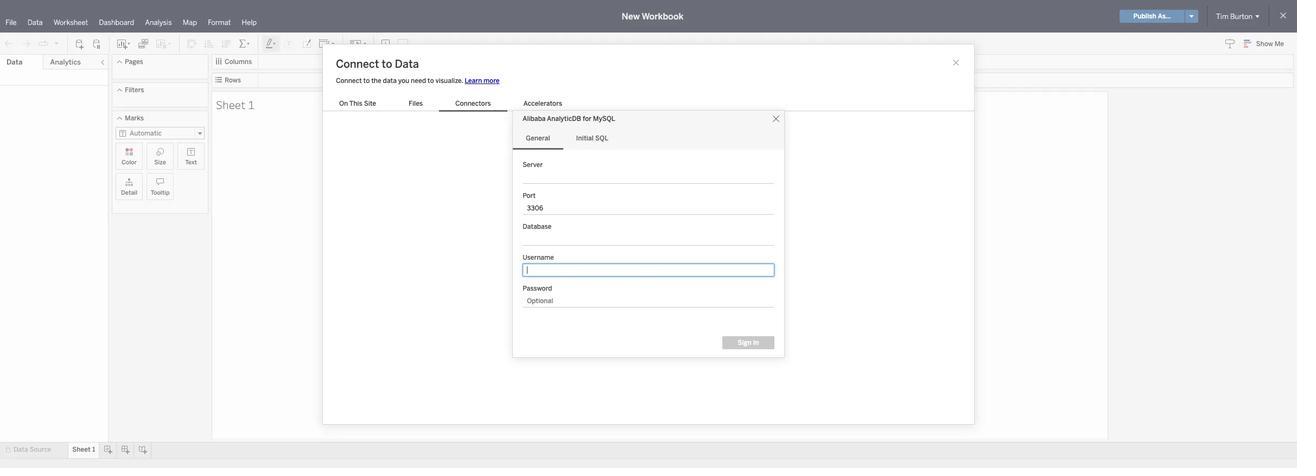 Task type: describe. For each thing, give the bounding box(es) containing it.
for
[[583, 115, 592, 123]]

general
[[526, 135, 550, 142]]

new worksheet image
[[116, 38, 131, 49]]

visualize.
[[436, 77, 463, 84]]

connectors
[[455, 100, 491, 107]]

to use edit in desktop, save the workbook outside of personal space image
[[398, 38, 409, 49]]

totals image
[[238, 38, 251, 49]]

more
[[484, 77, 500, 84]]

text
[[185, 159, 197, 166]]

learn
[[465, 77, 482, 84]]

show me button
[[1239, 35, 1294, 52]]

modular connection dialog tabs tab list
[[513, 127, 784, 150]]

burton
[[1230, 12, 1253, 20]]

drop field here
[[638, 281, 683, 288]]

tim burton
[[1216, 12, 1253, 20]]

files
[[409, 100, 423, 107]]

Database text field
[[523, 233, 775, 246]]

port
[[523, 192, 536, 200]]

to for the
[[363, 77, 370, 84]]

marks
[[125, 115, 144, 122]]

site
[[364, 100, 376, 107]]

data down undo image on the top left of the page
[[7, 58, 22, 66]]

publish
[[1134, 12, 1157, 20]]

collapse image
[[99, 59, 106, 66]]

show me
[[1256, 40, 1284, 48]]

new
[[622, 11, 640, 21]]

publish as...
[[1134, 12, 1171, 20]]

sql
[[595, 135, 608, 142]]

alibaba analyticdb for mysql dialog
[[513, 111, 784, 358]]

sort descending image
[[221, 38, 232, 49]]

server
[[523, 161, 543, 169]]

show/hide cards image
[[350, 38, 367, 49]]

replay animation image
[[38, 38, 49, 49]]

connect to data
[[336, 57, 419, 70]]

alibaba
[[523, 115, 546, 123]]

initial sql
[[576, 135, 608, 142]]

tim
[[1216, 12, 1229, 20]]

data left source
[[14, 446, 28, 454]]

data up you
[[395, 57, 419, 70]]

new workbook
[[622, 11, 684, 21]]

connect for connect to data
[[336, 57, 379, 70]]

on
[[339, 100, 348, 107]]

fit image
[[319, 38, 336, 49]]

alibaba analyticdb for mysql
[[523, 115, 615, 123]]

publish as... button
[[1120, 10, 1185, 23]]

need
[[411, 77, 426, 84]]

on this site
[[339, 100, 376, 107]]

columns
[[225, 58, 252, 66]]

you
[[398, 77, 409, 84]]

duplicate image
[[138, 38, 149, 49]]

pages
[[125, 58, 143, 66]]

connect for connect to the data you need to visualize. learn more
[[336, 77, 362, 84]]

1 vertical spatial sheet
[[72, 446, 91, 454]]

undo image
[[3, 38, 14, 49]]

sign in button
[[723, 337, 775, 350]]

download image
[[381, 38, 391, 49]]

workbook
[[642, 11, 684, 21]]

in
[[753, 339, 759, 347]]

color
[[122, 159, 137, 166]]

size
[[154, 159, 166, 166]]

clear sheet image
[[155, 38, 173, 49]]



Task type: vqa. For each thing, say whether or not it's contained in the screenshot.
color
yes



Task type: locate. For each thing, give the bounding box(es) containing it.
to up 'data'
[[382, 57, 392, 70]]

sheet right source
[[72, 446, 91, 454]]

sheet
[[216, 97, 246, 112], [72, 446, 91, 454]]

password
[[523, 285, 552, 293]]

field
[[654, 281, 667, 288]]

redo image
[[21, 38, 31, 49]]

pause auto updates image
[[92, 38, 103, 49]]

username
[[523, 254, 554, 262]]

0 horizontal spatial sheet 1
[[72, 446, 95, 454]]

1 vertical spatial sheet 1
[[72, 446, 95, 454]]

Password password field
[[523, 295, 775, 308]]

to
[[382, 57, 392, 70], [363, 77, 370, 84], [428, 77, 434, 84]]

highlight image
[[265, 38, 277, 49]]

0 vertical spatial 1
[[248, 97, 255, 112]]

1 vertical spatial connect
[[336, 77, 362, 84]]

connect down show/hide cards icon
[[336, 57, 379, 70]]

mysql
[[593, 115, 615, 123]]

sheet down the rows
[[216, 97, 246, 112]]

data
[[383, 77, 397, 84]]

1 horizontal spatial 1
[[248, 97, 255, 112]]

drop
[[638, 281, 653, 288]]

connect up on on the left
[[336, 77, 362, 84]]

swap rows and columns image
[[186, 38, 197, 49]]

Server text field
[[523, 171, 775, 184]]

as...
[[1158, 12, 1171, 20]]

analyticdb
[[547, 115, 581, 123]]

list box
[[323, 97, 579, 112]]

dashboard
[[99, 18, 134, 27]]

Username text field
[[523, 264, 775, 277]]

1 connect from the top
[[336, 57, 379, 70]]

sheet 1 down the rows
[[216, 97, 255, 112]]

show labels image
[[284, 38, 295, 49]]

1 horizontal spatial sheet
[[216, 97, 246, 112]]

file
[[5, 18, 17, 27]]

0 vertical spatial connect
[[336, 57, 379, 70]]

data guide image
[[1225, 38, 1236, 49]]

replay animation image
[[53, 40, 60, 46]]

learn more link
[[465, 77, 500, 84]]

0 horizontal spatial sheet
[[72, 446, 91, 454]]

accelerators
[[524, 100, 562, 107]]

filters
[[125, 86, 144, 94]]

source
[[30, 446, 51, 454]]

to for data
[[382, 57, 392, 70]]

database
[[523, 223, 552, 231]]

1 down columns
[[248, 97, 255, 112]]

connect
[[336, 57, 379, 70], [336, 77, 362, 84]]

data
[[28, 18, 43, 27], [395, 57, 419, 70], [7, 58, 22, 66], [14, 446, 28, 454]]

to left the
[[363, 77, 370, 84]]

2 connect from the top
[[336, 77, 362, 84]]

data up replay animation image
[[28, 18, 43, 27]]

data source
[[14, 446, 51, 454]]

sheet 1 right source
[[72, 446, 95, 454]]

1 horizontal spatial sheet 1
[[216, 97, 255, 112]]

help
[[242, 18, 257, 27]]

analysis
[[145, 18, 172, 27]]

format workbook image
[[301, 38, 312, 49]]

sheet 1
[[216, 97, 255, 112], [72, 446, 95, 454]]

connect to the data you need to visualize. learn more
[[336, 77, 500, 84]]

format
[[208, 18, 231, 27]]

detail
[[121, 189, 137, 197]]

tooltip
[[151, 189, 170, 197]]

analytics
[[50, 58, 81, 66]]

0 vertical spatial sheet
[[216, 97, 246, 112]]

Port text field
[[523, 202, 775, 215]]

1 horizontal spatial to
[[382, 57, 392, 70]]

list box containing on this site
[[323, 97, 579, 112]]

me
[[1275, 40, 1284, 48]]

1
[[248, 97, 255, 112], [92, 446, 95, 454]]

the
[[371, 77, 381, 84]]

worksheet
[[54, 18, 88, 27]]

here
[[669, 281, 683, 288]]

initial
[[576, 135, 594, 142]]

2 horizontal spatial to
[[428, 77, 434, 84]]

0 vertical spatial sheet 1
[[216, 97, 255, 112]]

show
[[1256, 40, 1273, 48]]

1 vertical spatial 1
[[92, 446, 95, 454]]

0 horizontal spatial to
[[363, 77, 370, 84]]

sign in
[[738, 339, 759, 347]]

new data source image
[[74, 38, 85, 49]]

to right need
[[428, 77, 434, 84]]

this
[[349, 100, 362, 107]]

rows
[[225, 77, 241, 84]]

sign
[[738, 339, 752, 347]]

sort ascending image
[[204, 38, 214, 49]]

0 horizontal spatial 1
[[92, 446, 95, 454]]

1 right source
[[92, 446, 95, 454]]

map
[[183, 18, 197, 27]]



